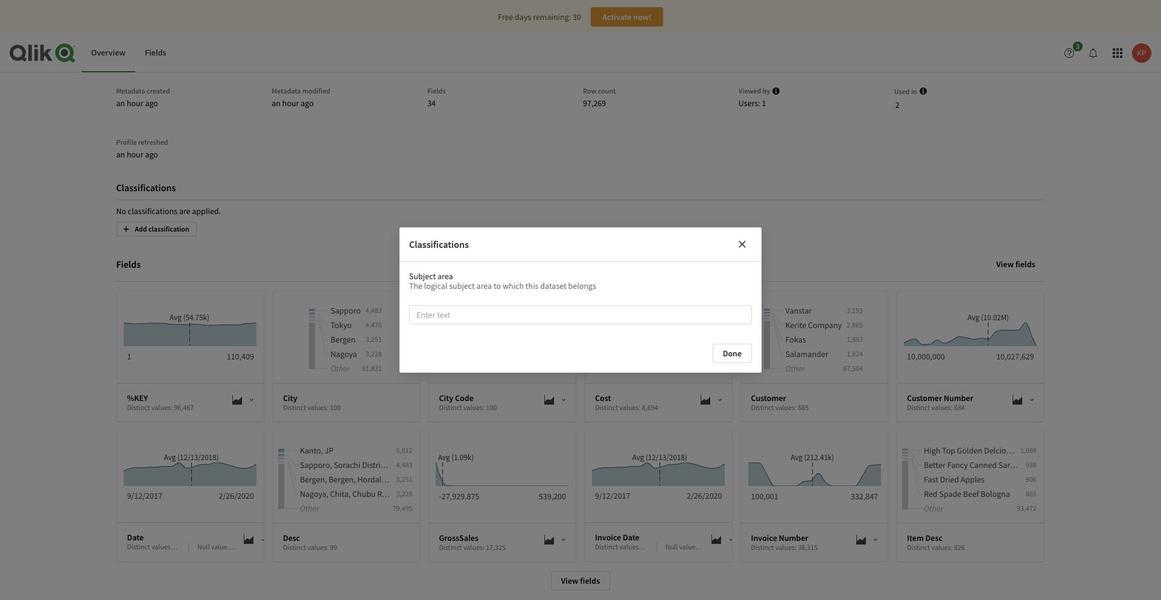 Task type: describe. For each thing, give the bounding box(es) containing it.
values: inside customer number distinct values: 684
[[932, 403, 953, 412]]

overview button
[[82, 34, 135, 72]]

distinct inside city code distinct values: 100
[[439, 403, 462, 412]]

3,251 for bergen
[[366, 335, 382, 344]]

30
[[573, 11, 581, 22]]

bergen
[[331, 334, 356, 345]]

add classification image
[[123, 226, 130, 233]]

fast dried apples
[[925, 474, 985, 485]]

an for metadata modified an hour ago
[[272, 98, 281, 109]]

viewed by
[[739, 86, 771, 95]]

1 bergen, from the left
[[300, 474, 327, 485]]

in
[[912, 87, 918, 96]]

free days remaining: 30
[[498, 11, 581, 22]]

sapporo 4,483
[[331, 305, 382, 316]]

profile
[[116, 138, 137, 147]]

kanto,
[[300, 445, 323, 456]]

grosssales
[[439, 533, 479, 544]]

865
[[1026, 489, 1037, 498]]

3,251 for bergen, bergen, hordaland, no
[[397, 475, 413, 484]]

code
[[455, 393, 474, 404]]

0 horizontal spatial fields
[[580, 576, 600, 587]]

distinct inside cost distinct values: 8,694
[[595, 403, 618, 412]]

539,200
[[539, 491, 566, 502]]

view for bottommost view fields button
[[561, 576, 579, 587]]

city distinct values: 100
[[283, 393, 341, 412]]

0 vertical spatial fields
[[1016, 259, 1036, 270]]

kanto, jp
[[300, 445, 334, 456]]

invoice for invoice date
[[595, 532, 622, 543]]

count
[[598, 86, 616, 95]]

48 for invoice date
[[702, 543, 709, 552]]

canned
[[970, 460, 997, 471]]

97,269
[[583, 98, 606, 109]]

profile refreshed an hour ago
[[116, 138, 168, 160]]

8,694
[[642, 403, 659, 412]]

fields button
[[135, 34, 176, 72]]

1 horizontal spatial region,
[[427, 460, 453, 471]]

values: inside invoice number distinct values: 38,315
[[776, 543, 797, 552]]

79,495
[[393, 504, 413, 513]]

district,
[[362, 460, 390, 471]]

top
[[943, 445, 956, 456]]

metadata for metadata modified an hour ago
[[272, 86, 301, 95]]

sorachi
[[334, 460, 361, 471]]

2
[[896, 99, 900, 110]]

other for nagoya
[[331, 363, 350, 374]]

cost
[[595, 393, 611, 404]]

1 vertical spatial jp
[[455, 460, 464, 471]]

-27,929.875
[[439, 491, 480, 502]]

10,000,000
[[908, 351, 945, 362]]

110,409
[[227, 351, 254, 362]]

hour for metadata created an hour ago
[[127, 98, 143, 109]]

applied.
[[192, 206, 221, 217]]

nagoya, chita, chubu region, jp
[[300, 489, 415, 500]]

subject
[[449, 281, 475, 292]]

fancy
[[948, 460, 969, 471]]

values: inside desc distinct values: 99
[[308, 543, 329, 552]]

2 button
[[896, 99, 900, 114]]

invoice number distinct values: 38,315
[[752, 533, 818, 552]]

99
[[330, 543, 337, 552]]

which
[[503, 281, 524, 292]]

distinct values: 618 for date
[[127, 543, 185, 552]]

distinct inside the "city distinct values: 100"
[[283, 403, 306, 412]]

kerite company 2,865
[[786, 320, 864, 331]]

hour for profile refreshed an hour ago
[[127, 149, 143, 160]]

9/12/2017 for invoice date
[[595, 491, 631, 502]]

values: inside city code distinct values: 100
[[464, 403, 485, 412]]

golden
[[958, 445, 983, 456]]

2 bergen, from the left
[[329, 474, 356, 485]]

refreshed
[[138, 138, 168, 147]]

values: inside customer distinct values: 685
[[776, 403, 797, 412]]

add classification
[[135, 224, 189, 233]]

salamander
[[786, 349, 829, 360]]

366,576
[[695, 351, 723, 362]]

906
[[1026, 475, 1037, 484]]

27,929.875
[[442, 491, 480, 502]]

%key
[[127, 393, 148, 404]]

dataset
[[541, 281, 567, 292]]

overview
[[91, 47, 126, 58]]

distinct inside customer number distinct values: 684
[[908, 403, 931, 412]]

93,472
[[1017, 504, 1037, 513]]

modified
[[302, 86, 331, 95]]

row count 97,269
[[583, 86, 616, 109]]

used
[[895, 87, 910, 96]]

view for rightmost view fields button
[[997, 259, 1014, 270]]

desc distinct values: 99
[[283, 533, 337, 552]]

9/12/2017 for date
[[127, 491, 162, 502]]

48 for date
[[234, 543, 241, 552]]

distinct inside item desc distinct values: 826
[[908, 543, 931, 552]]

bologna
[[981, 489, 1011, 500]]

subject area the logical subject area to which this dataset belongs
[[409, 271, 597, 292]]

0 horizontal spatial apples
[[961, 474, 985, 485]]

distinct inside grosssales distinct values: 17,325
[[439, 543, 462, 552]]

remaining:
[[533, 11, 571, 22]]

classifications dialog
[[400, 228, 762, 373]]

bergen, bergen, hordaland, no
[[300, 474, 410, 485]]

other for red spade beef bologna
[[925, 503, 944, 514]]

beef
[[964, 489, 980, 500]]

tab list containing overview
[[82, 34, 176, 72]]

high
[[925, 445, 941, 456]]

desc inside item desc distinct values: 826
[[926, 533, 943, 544]]

fast
[[925, 474, 939, 485]]

618 for date
[[174, 543, 185, 552]]

1 vertical spatial view fields button
[[551, 572, 611, 591]]

view fields for bottommost view fields button
[[561, 576, 600, 587]]

are
[[179, 206, 191, 217]]

customer number distinct values: 684
[[908, 393, 974, 412]]

1 horizontal spatial view fields button
[[987, 255, 1046, 274]]

created
[[147, 86, 170, 95]]

metadata for metadata created an hour ago
[[116, 86, 145, 95]]

better
[[925, 460, 946, 471]]

activate now!
[[603, 11, 652, 22]]

332,847
[[851, 491, 879, 502]]

685
[[799, 403, 809, 412]]

684
[[955, 403, 965, 412]]

city for city
[[283, 393, 297, 404]]

1 date from the left
[[127, 532, 144, 543]]

this
[[526, 281, 539, 292]]

subject
[[409, 271, 436, 282]]

number for invoice number
[[779, 533, 809, 544]]

3,193
[[847, 306, 864, 315]]

87,504
[[844, 364, 864, 373]]

distinct inside desc distinct values: 99
[[283, 543, 306, 552]]

1 horizontal spatial apples
[[1017, 445, 1041, 456]]

fokas
[[786, 334, 807, 345]]

34
[[428, 98, 436, 109]]

users: 1
[[739, 98, 767, 109]]

hordaland,
[[358, 474, 397, 485]]

logical
[[424, 281, 448, 292]]

viewed
[[739, 86, 762, 95]]



Task type: vqa. For each thing, say whether or not it's contained in the screenshot.
Per
no



Task type: locate. For each thing, give the bounding box(es) containing it.
1 up %key
[[127, 351, 131, 362]]

values: inside %key distinct values: 96,467
[[152, 403, 173, 412]]

classifications up 'classifications'
[[116, 182, 176, 194]]

1 horizontal spatial 100
[[486, 403, 497, 412]]

other down nagoya
[[331, 363, 350, 374]]

1 vertical spatial apples
[[961, 474, 985, 485]]

jp right kanto,
[[325, 445, 334, 456]]

add classification button
[[117, 222, 197, 236]]

2/26/2020
[[219, 491, 254, 502], [687, 491, 723, 502]]

0 vertical spatial 3,251
[[366, 335, 382, 344]]

6,812
[[397, 446, 413, 455]]

values: inside the "city distinct values: 100"
[[308, 403, 329, 412]]

1 horizontal spatial 618
[[642, 543, 653, 552]]

delcious
[[985, 445, 1015, 456]]

values: inside cost distinct values: 8,694
[[620, 403, 641, 412]]

2 null values: 48 from the left
[[666, 543, 709, 552]]

desc
[[283, 533, 300, 544], [926, 533, 943, 544]]

values:
[[152, 403, 173, 412], [308, 403, 329, 412], [464, 403, 485, 412], [620, 403, 641, 412], [776, 403, 797, 412], [932, 403, 953, 412], [152, 543, 173, 552], [211, 543, 232, 552], [620, 543, 641, 552], [680, 543, 701, 552], [308, 543, 329, 552], [464, 543, 485, 552], [776, 543, 797, 552], [932, 543, 953, 552]]

1 vertical spatial 1
[[127, 351, 131, 362]]

region, up 79,495
[[378, 489, 404, 500]]

2 city from the left
[[439, 393, 454, 404]]

classification
[[149, 224, 189, 233]]

null for date
[[197, 543, 210, 552]]

company
[[809, 320, 842, 331]]

1 vertical spatial view fields
[[561, 576, 600, 587]]

2/26/2020 for date
[[219, 491, 254, 502]]

apples up the 938
[[1017, 445, 1041, 456]]

distinct
[[127, 403, 150, 412], [283, 403, 306, 412], [439, 403, 462, 412], [595, 403, 618, 412], [752, 403, 775, 412], [908, 403, 931, 412], [127, 543, 150, 552], [595, 543, 618, 552], [283, 543, 306, 552], [439, 543, 462, 552], [752, 543, 775, 552], [908, 543, 931, 552]]

618
[[174, 543, 185, 552], [642, 543, 653, 552]]

1 horizontal spatial bergen,
[[329, 474, 356, 485]]

100 up kanto, jp
[[330, 403, 341, 412]]

1 vertical spatial region,
[[378, 489, 404, 500]]

1 horizontal spatial null values: 48
[[666, 543, 709, 552]]

1 horizontal spatial 1
[[762, 98, 767, 109]]

0 horizontal spatial city
[[283, 393, 297, 404]]

to
[[494, 281, 501, 292]]

0 horizontal spatial null values: 48
[[197, 543, 241, 552]]

1 horizontal spatial metadata
[[272, 86, 301, 95]]

customer left 685
[[752, 393, 787, 404]]

1 vertical spatial fields
[[428, 86, 446, 95]]

81,831
[[362, 364, 382, 373]]

kerite
[[786, 320, 807, 331]]

distinct inside invoice number distinct values: 38,315
[[752, 543, 775, 552]]

activate now! link
[[591, 7, 664, 27]]

3,228
[[366, 349, 382, 358], [397, 489, 413, 498]]

618 for invoice date
[[642, 543, 653, 552]]

3,251 down 4,476
[[366, 335, 382, 344]]

other down red
[[925, 503, 944, 514]]

0 horizontal spatial customer
[[752, 393, 787, 404]]

an for metadata created an hour ago
[[116, 98, 125, 109]]

by
[[763, 86, 771, 95]]

distinct values: 618
[[127, 543, 185, 552], [595, 543, 653, 552]]

an inside metadata modified an hour ago
[[272, 98, 281, 109]]

0 horizontal spatial distinct values: 618
[[127, 543, 185, 552]]

customer inside customer number distinct values: 684
[[908, 393, 943, 404]]

100 inside the "city distinct values: 100"
[[330, 403, 341, 412]]

view
[[997, 259, 1014, 270], [561, 576, 579, 587]]

sapporo, sorachi district, hokkaido region, jp
[[300, 460, 464, 471]]

area right the subject on the left top of page
[[438, 271, 453, 282]]

1 618 from the left
[[174, 543, 185, 552]]

invoice for invoice number distinct values: 38,315
[[752, 533, 778, 544]]

other down the nagoya,
[[300, 503, 320, 514]]

0 vertical spatial jp
[[325, 445, 334, 456]]

0 horizontal spatial desc
[[283, 533, 300, 544]]

apples up beef
[[961, 474, 985, 485]]

add classification element
[[123, 226, 130, 233]]

1 city from the left
[[283, 393, 297, 404]]

1 null from the left
[[197, 543, 210, 552]]

1 horizontal spatial 48
[[702, 543, 709, 552]]

metadata left modified
[[272, 86, 301, 95]]

ago down "refreshed"
[[145, 149, 158, 160]]

1 distinct values: 618 from the left
[[127, 543, 185, 552]]

0 vertical spatial 3,228
[[366, 349, 382, 358]]

100 inside city code distinct values: 100
[[486, 403, 497, 412]]

no
[[116, 206, 126, 217]]

1 horizontal spatial fields
[[145, 47, 166, 58]]

high top golden delcious apples
[[925, 445, 1041, 456]]

0 vertical spatial 1
[[762, 98, 767, 109]]

0 horizontal spatial date
[[127, 532, 144, 543]]

row
[[583, 86, 597, 95]]

an for profile refreshed an hour ago
[[116, 149, 125, 160]]

bergen,
[[300, 474, 327, 485], [329, 474, 356, 485]]

fields up 34
[[428, 86, 446, 95]]

826
[[955, 543, 965, 552]]

Enter text text field
[[409, 306, 752, 325]]

other down salamander
[[786, 363, 805, 374]]

2 customer from the left
[[908, 393, 943, 404]]

ago inside metadata created an hour ago
[[145, 98, 158, 109]]

1 down the by in the top right of the page
[[762, 98, 767, 109]]

4,483
[[366, 306, 382, 315], [397, 460, 413, 470]]

0 horizontal spatial 2/26/2020
[[219, 491, 254, 502]]

0 horizontal spatial 3,251
[[366, 335, 382, 344]]

2 48 from the left
[[702, 543, 709, 552]]

distinct inside %key distinct values: 96,467
[[127, 403, 150, 412]]

1 vertical spatial number
[[779, 533, 809, 544]]

2 distinct values: 618 from the left
[[595, 543, 653, 552]]

classifications inside dialog
[[409, 238, 469, 251]]

2 9/12/2017 from the left
[[595, 491, 631, 502]]

0 horizontal spatial view fields button
[[551, 572, 611, 591]]

0 vertical spatial number
[[944, 393, 974, 404]]

2 date from the left
[[623, 532, 640, 543]]

tokyo
[[331, 320, 352, 331]]

100
[[330, 403, 341, 412], [486, 403, 497, 412]]

null values: 48 for invoice date
[[666, 543, 709, 552]]

ago for metadata modified an hour ago
[[301, 98, 314, 109]]

number
[[944, 393, 974, 404], [779, 533, 809, 544]]

3,228 up 81,831
[[366, 349, 382, 358]]

1 horizontal spatial desc
[[926, 533, 943, 544]]

0 vertical spatial 4,483
[[366, 306, 382, 315]]

invoice inside invoice number distinct values: 38,315
[[752, 533, 778, 544]]

0 horizontal spatial fields
[[116, 258, 141, 270]]

spade
[[940, 489, 962, 500]]

metadata inside metadata modified an hour ago
[[272, 86, 301, 95]]

invoice date
[[595, 532, 640, 543]]

city code distinct values: 100
[[439, 393, 497, 412]]

4,483 down 6,812
[[397, 460, 413, 470]]

red
[[925, 489, 938, 500]]

metadata created an hour ago
[[116, 86, 170, 109]]

jp down no
[[406, 489, 415, 500]]

0 horizontal spatial 4,483
[[366, 306, 382, 315]]

1 horizontal spatial 2/26/2020
[[687, 491, 723, 502]]

1 9/12/2017 from the left
[[127, 491, 162, 502]]

2 horizontal spatial fields
[[428, 86, 446, 95]]

ago for metadata created an hour ago
[[145, 98, 158, 109]]

2 desc from the left
[[926, 533, 943, 544]]

no
[[399, 474, 410, 485]]

distinct values: 618 for invoice date
[[595, 543, 653, 552]]

1 horizontal spatial 4,483
[[397, 460, 413, 470]]

red spade beef bologna
[[925, 489, 1011, 500]]

2 horizontal spatial jp
[[455, 460, 464, 471]]

0 horizontal spatial area
[[438, 271, 453, 282]]

hour for metadata modified an hour ago
[[282, 98, 299, 109]]

1
[[762, 98, 767, 109], [127, 351, 131, 362]]

0 horizontal spatial 9/12/2017
[[127, 491, 162, 502]]

bergen, up the nagoya,
[[300, 474, 327, 485]]

used in
[[895, 87, 918, 96]]

vanstar
[[786, 305, 812, 316]]

0 vertical spatial classifications
[[116, 182, 176, 194]]

0 vertical spatial region,
[[427, 460, 453, 471]]

values: inside grosssales distinct values: 17,325
[[464, 543, 485, 552]]

area
[[438, 271, 453, 282], [477, 281, 492, 292]]

2/26/2020 for invoice date
[[687, 491, 723, 502]]

date
[[127, 532, 144, 543], [623, 532, 640, 543]]

city inside the "city distinct values: 100"
[[283, 393, 297, 404]]

sapporo
[[331, 305, 361, 316]]

10,027,629
[[997, 351, 1035, 362]]

1 48 from the left
[[234, 543, 241, 552]]

0 horizontal spatial 1
[[127, 351, 131, 362]]

1 2/26/2020 from the left
[[219, 491, 254, 502]]

1 vertical spatial 3,228
[[397, 489, 413, 498]]

0 horizontal spatial 48
[[234, 543, 241, 552]]

2 metadata from the left
[[272, 86, 301, 95]]

1 null values: 48 from the left
[[197, 543, 241, 552]]

1 horizontal spatial view fields
[[997, 259, 1036, 270]]

tab list
[[82, 34, 176, 72]]

number for customer number
[[944, 393, 974, 404]]

1 horizontal spatial view
[[997, 259, 1014, 270]]

distinct inside customer distinct values: 685
[[752, 403, 775, 412]]

other
[[331, 363, 350, 374], [786, 363, 805, 374], [300, 503, 320, 514], [925, 503, 944, 514]]

ago inside profile refreshed an hour ago
[[145, 149, 158, 160]]

0 horizontal spatial view
[[561, 576, 579, 587]]

0 horizontal spatial number
[[779, 533, 809, 544]]

2 vertical spatial jp
[[406, 489, 415, 500]]

%key distinct values: 96,467
[[127, 393, 194, 412]]

classifications up the subject on the left top of page
[[409, 238, 469, 251]]

city for city code
[[439, 393, 454, 404]]

customer for distinct
[[752, 393, 787, 404]]

0 horizontal spatial jp
[[325, 445, 334, 456]]

1 desc from the left
[[283, 533, 300, 544]]

other for salamander
[[786, 363, 805, 374]]

item
[[908, 533, 924, 544]]

1 vertical spatial classifications
[[409, 238, 469, 251]]

1 horizontal spatial 3,251
[[397, 475, 413, 484]]

fields down add classification element
[[116, 258, 141, 270]]

1 horizontal spatial null
[[666, 543, 678, 552]]

1 horizontal spatial customer
[[908, 393, 943, 404]]

bergen, up chita,
[[329, 474, 356, 485]]

number inside customer number distinct values: 684
[[944, 393, 974, 404]]

38,315
[[799, 543, 818, 552]]

2 2/26/2020 from the left
[[687, 491, 723, 502]]

ago for profile refreshed an hour ago
[[145, 149, 158, 160]]

1 horizontal spatial number
[[944, 393, 974, 404]]

done
[[723, 348, 742, 359]]

belongs
[[569, 281, 597, 292]]

2 618 from the left
[[642, 543, 653, 552]]

activate
[[603, 11, 632, 22]]

0 horizontal spatial 618
[[174, 543, 185, 552]]

ago inside metadata modified an hour ago
[[301, 98, 314, 109]]

metadata modified an hour ago
[[272, 86, 331, 109]]

1 customer from the left
[[752, 393, 787, 404]]

ago down created
[[145, 98, 158, 109]]

0 horizontal spatial view fields
[[561, 576, 600, 587]]

cost distinct values: 8,694
[[595, 393, 659, 412]]

0 vertical spatial view fields
[[997, 259, 1036, 270]]

100 right the code
[[486, 403, 497, 412]]

dried
[[941, 474, 960, 485]]

0 horizontal spatial 3,228
[[366, 349, 382, 358]]

apples
[[1017, 445, 1041, 456], [961, 474, 985, 485]]

1 vertical spatial 3,251
[[397, 475, 413, 484]]

1 horizontal spatial classifications
[[409, 238, 469, 251]]

1 horizontal spatial area
[[477, 281, 492, 292]]

3,228 for nagoya, chita, chubu region, jp
[[397, 489, 413, 498]]

1 100 from the left
[[330, 403, 341, 412]]

better fancy canned sardines 938
[[925, 460, 1037, 471]]

0 vertical spatial apples
[[1017, 445, 1041, 456]]

desc right item
[[926, 533, 943, 544]]

hour inside profile refreshed an hour ago
[[127, 149, 143, 160]]

1 horizontal spatial distinct values: 618
[[595, 543, 653, 552]]

customer inside customer distinct values: 685
[[752, 393, 787, 404]]

4,483 up 4,476
[[366, 306, 382, 315]]

3,251
[[366, 335, 382, 344], [397, 475, 413, 484]]

metadata left created
[[116, 86, 145, 95]]

number inside invoice number distinct values: 38,315
[[779, 533, 809, 544]]

fields inside fields button
[[145, 47, 166, 58]]

jp up -27,929.875
[[455, 460, 464, 471]]

0 horizontal spatial metadata
[[116, 86, 145, 95]]

city inside city code distinct values: 100
[[439, 393, 454, 404]]

city
[[283, 393, 297, 404], [439, 393, 454, 404]]

0 horizontal spatial classifications
[[116, 182, 176, 194]]

ago down modified
[[301, 98, 314, 109]]

region, up the -
[[427, 460, 453, 471]]

2 100 from the left
[[486, 403, 497, 412]]

desc left the 99
[[283, 533, 300, 544]]

fields
[[1016, 259, 1036, 270], [580, 576, 600, 587]]

0 vertical spatial view
[[997, 259, 1014, 270]]

0 horizontal spatial 100
[[330, 403, 341, 412]]

customer left 684
[[908, 393, 943, 404]]

null values: 48 for date
[[197, 543, 241, 552]]

fields
[[145, 47, 166, 58], [428, 86, 446, 95], [116, 258, 141, 270]]

1 vertical spatial view
[[561, 576, 579, 587]]

no classifications are applied.
[[116, 206, 221, 217]]

3,228 for nagoya
[[366, 349, 382, 358]]

view fields for rightmost view fields button
[[997, 259, 1036, 270]]

4,476
[[366, 320, 382, 329]]

4,483 inside the sapporo 4,483
[[366, 306, 382, 315]]

jp
[[325, 445, 334, 456], [455, 460, 464, 471], [406, 489, 415, 500]]

0 horizontal spatial null
[[197, 543, 210, 552]]

hour inside metadata created an hour ago
[[127, 98, 143, 109]]

1 horizontal spatial 9/12/2017
[[595, 491, 631, 502]]

ago
[[145, 98, 158, 109], [301, 98, 314, 109], [145, 149, 158, 160]]

desc inside desc distinct values: 99
[[283, 533, 300, 544]]

1 horizontal spatial date
[[623, 532, 640, 543]]

1 vertical spatial 4,483
[[397, 460, 413, 470]]

now!
[[634, 11, 652, 22]]

metadata inside metadata created an hour ago
[[116, 86, 145, 95]]

3,228 down no
[[397, 489, 413, 498]]

0 horizontal spatial invoice
[[595, 532, 622, 543]]

nagoya
[[331, 349, 357, 360]]

0 vertical spatial view fields button
[[987, 255, 1046, 274]]

an inside profile refreshed an hour ago
[[116, 149, 125, 160]]

fields up created
[[145, 47, 166, 58]]

0 horizontal spatial region,
[[378, 489, 404, 500]]

3,251 down hokkaido
[[397, 475, 413, 484]]

values: inside item desc distinct values: 826
[[932, 543, 953, 552]]

0 horizontal spatial bergen,
[[300, 474, 327, 485]]

days
[[515, 11, 532, 22]]

sardines
[[999, 460, 1030, 471]]

an inside metadata created an hour ago
[[116, 98, 125, 109]]

other for nagoya, chita, chubu region, jp
[[300, 503, 320, 514]]

1 horizontal spatial jp
[[406, 489, 415, 500]]

1 horizontal spatial fields
[[1016, 259, 1036, 270]]

0 vertical spatial fields
[[145, 47, 166, 58]]

1 metadata from the left
[[116, 86, 145, 95]]

1 horizontal spatial invoice
[[752, 533, 778, 544]]

customer for number
[[908, 393, 943, 404]]

null for invoice date
[[666, 543, 678, 552]]

area left to on the left
[[477, 281, 492, 292]]

hour inside metadata modified an hour ago
[[282, 98, 299, 109]]

chita,
[[330, 489, 351, 500]]

1 horizontal spatial 3,228
[[397, 489, 413, 498]]

2 vertical spatial fields
[[116, 258, 141, 270]]

1 horizontal spatial city
[[439, 393, 454, 404]]

-
[[439, 491, 442, 502]]

1 vertical spatial fields
[[580, 576, 600, 587]]

2 null from the left
[[666, 543, 678, 552]]



